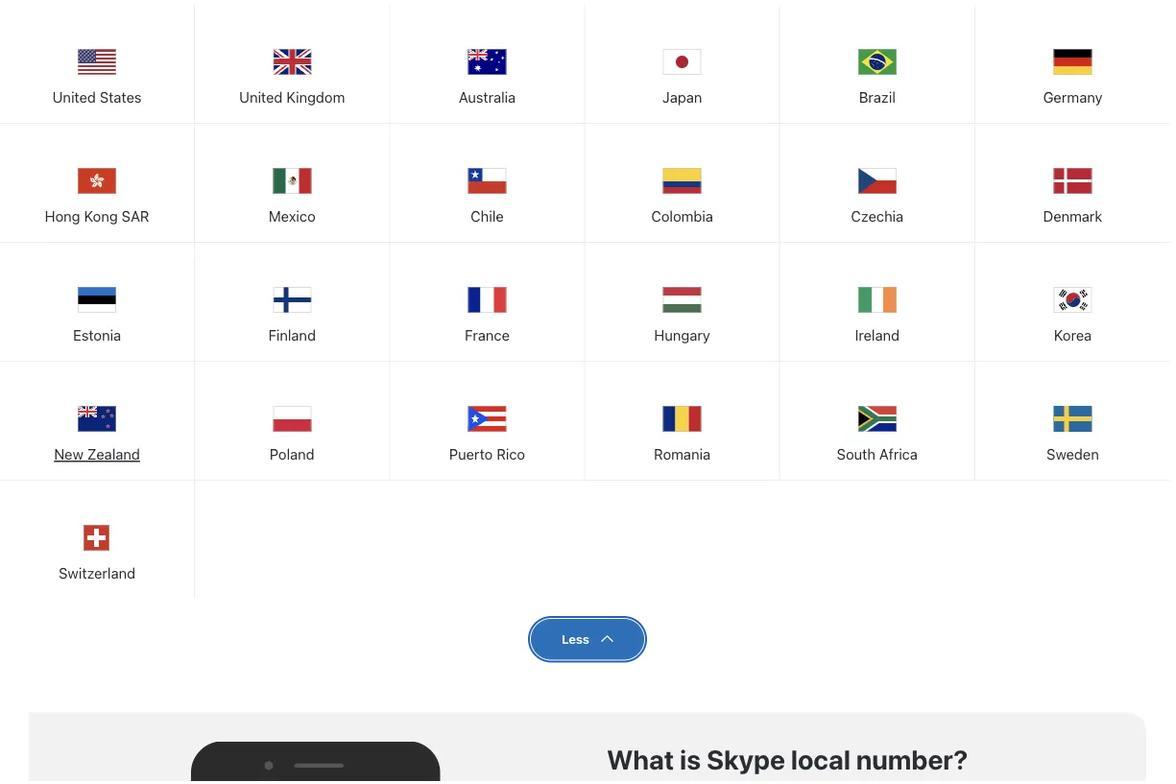 Task type: vqa. For each thing, say whether or not it's contained in the screenshot.
2693 within 3 0 0 9 2 9 2 6 9 3 element
no



Task type: describe. For each thing, give the bounding box(es) containing it.
united for united kingdom
[[239, 89, 283, 106]]

czechia link
[[780, 124, 974, 239]]

mexico
[[269, 208, 316, 225]]

local
[[791, 744, 851, 775]]

poland
[[270, 446, 315, 463]]

is
[[680, 744, 701, 775]]

jp image
[[663, 43, 701, 82]]

sweden link
[[975, 362, 1170, 477]]

nz image
[[78, 401, 116, 439]]

south
[[837, 446, 876, 463]]

cl image
[[468, 162, 506, 201]]

pl image
[[273, 401, 311, 439]]

brazil
[[859, 89, 896, 106]]

kingdom
[[286, 89, 345, 106]]

pr image
[[468, 401, 506, 439]]

switzerland
[[59, 565, 135, 582]]

kong
[[84, 208, 118, 225]]

switzerland link
[[0, 481, 194, 596]]

colombia
[[651, 208, 713, 225]]

romania
[[654, 446, 711, 463]]

new
[[54, 446, 83, 463]]

what
[[607, 744, 674, 775]]

au image
[[468, 43, 506, 82]]

japan
[[662, 89, 702, 106]]

colombia link
[[585, 124, 779, 239]]

ee image
[[78, 282, 116, 320]]

sar
[[122, 208, 149, 225]]

denmark
[[1043, 208, 1102, 225]]

estonia
[[73, 327, 121, 344]]

de image
[[1054, 43, 1092, 82]]

ie image
[[858, 282, 897, 320]]

kr image
[[1054, 282, 1092, 320]]

france link
[[390, 243, 584, 358]]

hk image
[[78, 162, 116, 201]]

hungary
[[654, 327, 710, 344]]

puerto
[[449, 446, 493, 463]]

czechia
[[851, 208, 904, 225]]

new zealand link
[[0, 362, 194, 477]]

australia
[[459, 89, 516, 106]]

korea
[[1054, 327, 1092, 344]]

united kingdom
[[239, 89, 345, 106]]

fi image
[[273, 282, 311, 320]]

germany link
[[975, 5, 1170, 120]]

mexico link
[[195, 124, 389, 239]]

hong kong sar
[[45, 208, 149, 225]]

south africa link
[[780, 362, 974, 477]]

br image
[[858, 43, 897, 82]]

co image
[[663, 162, 701, 201]]

hu image
[[663, 282, 701, 320]]

japan link
[[585, 5, 779, 120]]

skype
[[707, 744, 785, 775]]

ireland
[[855, 327, 900, 344]]

less
[[562, 632, 590, 647]]



Task type: locate. For each thing, give the bounding box(es) containing it.
united states
[[52, 89, 142, 106]]

rico
[[497, 446, 525, 463]]

denmark link
[[975, 124, 1170, 239]]

united states link
[[0, 5, 194, 120]]

finland link
[[195, 243, 389, 358]]

za image
[[858, 401, 897, 439]]

romania link
[[585, 362, 779, 477]]

less button
[[531, 619, 644, 660]]

hong
[[45, 208, 80, 225]]

finland
[[268, 327, 316, 344]]

ro image
[[663, 401, 701, 439]]

ch image
[[78, 520, 116, 558]]

brazil link
[[780, 5, 974, 120]]

puerto rico
[[449, 446, 525, 463]]

ireland link
[[780, 243, 974, 358]]

hungary link
[[585, 243, 779, 358]]

chile link
[[390, 124, 584, 239]]

states
[[100, 89, 142, 106]]

korea link
[[975, 243, 1170, 358]]

africa
[[879, 446, 918, 463]]

united inside "link"
[[52, 89, 96, 106]]

puerto rico link
[[390, 362, 584, 477]]

what is skype local number?
[[607, 744, 968, 775]]

new zealand
[[54, 446, 140, 463]]

mx image
[[273, 162, 311, 201]]

poland link
[[195, 362, 389, 477]]

hong kong sar link
[[0, 124, 194, 239]]

united
[[52, 89, 96, 106], [239, 89, 283, 106]]

us image
[[78, 43, 116, 82]]

gb image
[[273, 43, 311, 82]]

estonia link
[[0, 243, 194, 358]]

united down "us" image
[[52, 89, 96, 106]]

0 horizontal spatial united
[[52, 89, 96, 106]]

chile
[[471, 208, 504, 225]]

zealand
[[87, 446, 140, 463]]

se image
[[1054, 401, 1092, 439]]

1 united from the left
[[52, 89, 96, 106]]

united down gb 'image'
[[239, 89, 283, 106]]

germany
[[1043, 89, 1103, 106]]

united for united states
[[52, 89, 96, 106]]

1 horizontal spatial united
[[239, 89, 283, 106]]

australia link
[[390, 5, 584, 120]]

sweden
[[1047, 446, 1099, 463]]

united kingdom link
[[195, 5, 389, 120]]

dk image
[[1054, 162, 1092, 201]]

fr image
[[468, 282, 506, 320]]

cz image
[[858, 162, 897, 201]]

france
[[465, 327, 510, 344]]

2 united from the left
[[239, 89, 283, 106]]

south africa
[[837, 446, 918, 463]]

number?
[[856, 744, 968, 775]]



